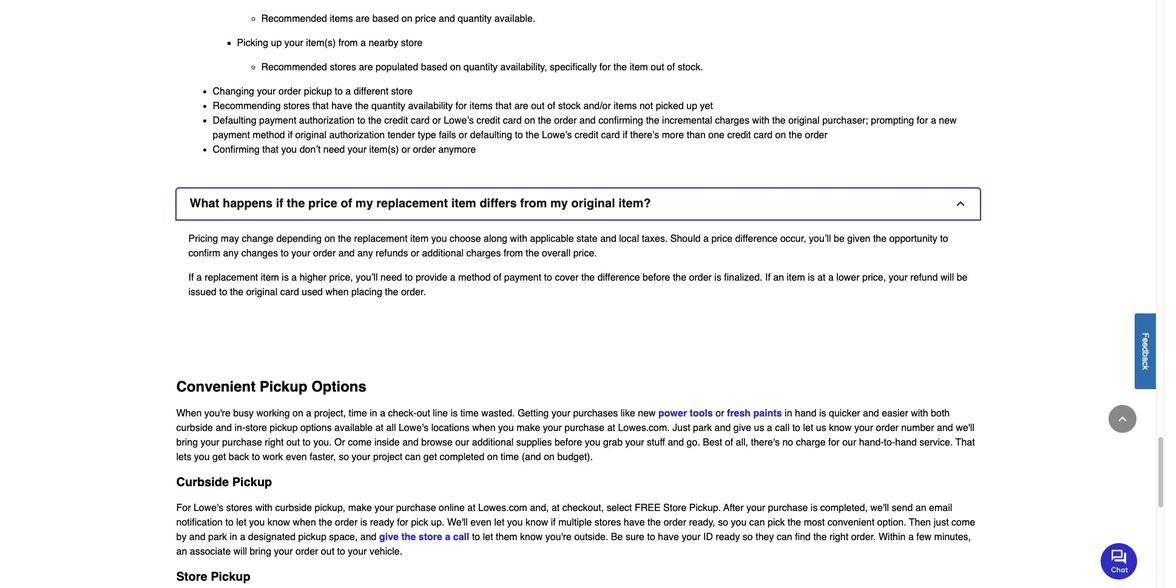 Task type: locate. For each thing, give the bounding box(es) containing it.
0 horizontal spatial price
[[308, 196, 337, 210]]

0 horizontal spatial you're
[[204, 408, 231, 419]]

you left choose
[[431, 233, 447, 244]]

be inside pricing may change depending on the replacement item you choose along with applicable state and local taxes. should a price difference occur, you'll be given the opportunity to confirm any changes to your order and any refunds or additional charges from the overall price.
[[834, 233, 845, 244]]

any left refunds
[[357, 248, 373, 259]]

1 vertical spatial up
[[687, 100, 698, 111]]

of inside changing your order pickup to a different store recommending stores that have the quantity availability for items that are out of stock and/or items not picked up yet defaulting payment authorization to the credit card or lowe's credit card on the order and confirming the incremental charges with the original purchaser; prompting for a new payment method if original authorization tender type fails or defaulting to the lowe's credit card if there's more than one credit card on the order confirming that you don't need your item(s) or order anymore
[[547, 100, 556, 111]]

are for items
[[356, 13, 370, 24]]

at
[[818, 272, 826, 283], [376, 423, 384, 434], [607, 423, 615, 434], [468, 503, 476, 514], [552, 503, 560, 514]]

know inside to let them know you're outside. be sure to have your id ready so they can find the right order. within a few minutes, an associate will bring your order out to your vehicle.
[[520, 532, 543, 543]]

so inside to let them know you're outside. be sure to have your id ready so they can find the right order. within a few minutes, an associate will bring your order out to your vehicle.
[[743, 532, 753, 543]]

to down different
[[357, 115, 366, 126]]

a up issued
[[197, 272, 202, 283]]

work
[[263, 452, 283, 463]]

associate
[[190, 547, 231, 558]]

1 vertical spatial so
[[718, 518, 728, 528]]

no
[[783, 437, 793, 448]]

have
[[332, 100, 353, 111], [624, 518, 645, 528], [658, 532, 679, 543]]

in up associate
[[230, 532, 237, 543]]

2 vertical spatial replacement
[[205, 272, 258, 283]]

so inside in hand is quicker and easier with both curbside and in-store pickup options available at all lowe's locations when you make your purchase at lowes.com. just park and give us a call to let us know your order number and we'll bring your purchase right out to you. or come inside and browse our additional supplies before you grab your stuff and go. best of all, there's no charge for our hand-to-hand service. that lets you get back to work even faster, so your project can get completed on time (and on budget).
[[339, 452, 349, 463]]

0 horizontal spatial our
[[455, 437, 469, 448]]

0 vertical spatial pickup
[[304, 86, 332, 97]]

store down busy
[[245, 423, 267, 434]]

you
[[281, 144, 297, 155], [431, 233, 447, 244], [498, 423, 514, 434], [585, 437, 601, 448], [194, 452, 210, 463], [249, 518, 265, 528], [507, 518, 523, 528], [731, 518, 747, 528]]

differs
[[480, 196, 517, 210]]

bring inside to let them know you're outside. be sure to have your id ready so they can find the right order. within a few minutes, an associate will bring your order out to your vehicle.
[[250, 547, 271, 558]]

order down type
[[413, 144, 436, 155]]

2 vertical spatial have
[[658, 532, 679, 543]]

bring down designated
[[250, 547, 271, 558]]

based
[[373, 13, 399, 24], [421, 62, 448, 73]]

1 vertical spatial curbside
[[275, 503, 312, 514]]

need
[[323, 144, 345, 155], [381, 272, 402, 283]]

ready,
[[689, 518, 716, 528]]

1 vertical spatial an
[[916, 503, 927, 514]]

stores
[[330, 62, 356, 73], [283, 100, 310, 111], [226, 503, 253, 514], [595, 518, 621, 528]]

go.
[[687, 437, 700, 448]]

pickup down associate
[[211, 570, 251, 584]]

1 horizontal spatial method
[[458, 272, 491, 283]]

give the store a call
[[379, 532, 472, 543]]

0 vertical spatial so
[[339, 452, 349, 463]]

most
[[804, 518, 825, 528]]

store
[[401, 37, 423, 48], [391, 86, 413, 97], [245, 423, 267, 434], [419, 532, 443, 543]]

(and
[[522, 452, 541, 463]]

1 horizontal spatial even
[[471, 518, 492, 528]]

right inside in hand is quicker and easier with both curbside and in-store pickup options available at all lowe's locations when you make your purchase at lowes.com. just park and give us a call to let us know your order number and we'll bring your purchase right out to you. or come inside and browse our additional supplies before you grab your stuff and go. best of all, there's no charge for our hand-to-hand service. that lets you get back to work even faster, so your project can get completed on time (and on budget).
[[265, 437, 284, 448]]

even inside in hand is quicker and easier with both curbside and in-store pickup options available at all lowe's locations when you make your purchase at lowes.com. just park and give us a call to let us know your order number and we'll bring your purchase right out to you. or come inside and browse our additional supplies before you grab your stuff and go. best of all, there's no charge for our hand-to-hand service. that lets you get back to work even faster, so your project can get completed on time (and on budget).
[[286, 452, 307, 463]]

order.
[[401, 287, 426, 298], [851, 532, 876, 543]]

of
[[667, 62, 675, 73], [547, 100, 556, 111], [341, 196, 352, 210], [493, 272, 502, 283], [725, 437, 733, 448]]

2 vertical spatial can
[[777, 532, 793, 543]]

1 horizontal spatial if
[[765, 272, 771, 283]]

1 horizontal spatial can
[[750, 518, 765, 528]]

1 horizontal spatial charges
[[715, 115, 750, 126]]

payment
[[259, 115, 296, 126], [213, 130, 250, 141], [504, 272, 542, 283]]

even right work
[[286, 452, 307, 463]]

1 vertical spatial be
[[957, 272, 968, 283]]

for
[[600, 62, 611, 73], [456, 100, 467, 111], [917, 115, 928, 126], [829, 437, 840, 448], [397, 518, 408, 528]]

chevron up image
[[955, 198, 967, 210], [1117, 413, 1129, 426]]

pickup down picking up your item(s) from a nearby store
[[304, 86, 332, 97]]

2 our from the left
[[843, 437, 857, 448]]

the inside button
[[287, 196, 305, 210]]

in hand is quicker and easier with both curbside and in-store pickup options available at all lowe's locations when you make your purchase at lowes.com. just park and give us a call to let us know your order number and we'll bring your purchase right out to you. or come inside and browse our additional supplies before you grab your stuff and go. best of all, there's no charge for our hand-to-hand service. that lets you get back to work even faster, so your project can get completed on time (and on budget).
[[176, 408, 975, 463]]

we'll inside for lowe's stores with curbside pickup, make your purchase online at lowes.com and, at checkout, select free store pickup. after your purchase is completed, we'll send an email notification to let you know when the order is ready for pick up. we'll even let you know if multiple stores have the order ready, so you can pick the most convenient option. then just come by and park in a designated pickup space, and
[[871, 503, 889, 514]]

be
[[611, 532, 623, 543]]

when down 'pickup,'
[[293, 518, 316, 528]]

a left nearby
[[361, 37, 366, 48]]

0 vertical spatial new
[[939, 115, 957, 126]]

0 horizontal spatial hand
[[795, 408, 817, 419]]

0 horizontal spatial so
[[339, 452, 349, 463]]

1 horizontal spatial curbside
[[275, 503, 312, 514]]

0 vertical spatial recommended
[[261, 13, 327, 24]]

1 horizontal spatial be
[[957, 272, 968, 283]]

will inside the if a replacement item is a higher price, you'll need to provide a method of payment to cover the difference before the order is finalized. if an item is at a lower price, your refund will be issued to the original card used when placing the order.
[[941, 272, 954, 283]]

up left "yet" at the top right of the page
[[687, 100, 698, 111]]

1 horizontal spatial right
[[830, 532, 849, 543]]

your up vehicle.
[[375, 503, 394, 514]]

charges inside changing your order pickup to a different store recommending stores that have the quantity availability for items that are out of stock and/or items not picked up yet defaulting payment authorization to the credit card or lowe's credit card on the order and confirming the incremental charges with the original purchaser; prompting for a new payment method if original authorization tender type fails or defaulting to the lowe's credit card if there's more than one credit card on the order confirming that you don't need your item(s) or order anymore
[[715, 115, 750, 126]]

2 vertical spatial pickup
[[298, 532, 326, 543]]

recommended stores are populated based on quantity availability, specifically for the item out of stock.
[[261, 62, 703, 73]]

be
[[834, 233, 845, 244], [957, 272, 968, 283]]

call
[[775, 423, 790, 434], [453, 532, 470, 543]]

choose
[[450, 233, 481, 244]]

1 vertical spatial payment
[[213, 130, 250, 141]]

2 horizontal spatial price
[[712, 233, 733, 244]]

1 horizontal spatial have
[[624, 518, 645, 528]]

1 vertical spatial replacement
[[354, 233, 408, 244]]

park
[[693, 423, 712, 434], [208, 532, 227, 543]]

1 vertical spatial difference
[[598, 272, 640, 283]]

scroll to top element
[[1109, 405, 1137, 433]]

give the store a call link
[[379, 532, 472, 543]]

bring inside in hand is quicker and easier with both curbside and in-store pickup options available at all lowe's locations when you make your purchase at lowes.com. just park and give us a call to let us know your order number and we'll bring your purchase right out to you. or come inside and browse our additional supplies before you grab your stuff and go. best of all, there's no charge for our hand-to-hand service. that lets you get back to work even faster, so your project can get completed on time (and on budget).
[[176, 437, 198, 448]]

to right opportunity
[[940, 233, 949, 244]]

opportunity
[[890, 233, 938, 244]]

0 horizontal spatial be
[[834, 233, 845, 244]]

recommended for recommended items are based on price and quantity available.
[[261, 13, 327, 24]]

card inside the if a replacement item is a higher price, you'll need to provide a method of payment to cover the difference before the order is finalized. if an item is at a lower price, your refund will be issued to the original card used when placing the order.
[[280, 287, 299, 298]]

price inside pricing may change depending on the replacement item you choose along with applicable state and local taxes. should a price difference occur, you'll be given the opportunity to confirm any changes to your order and any refunds or additional charges from the overall price.
[[712, 233, 733, 244]]

hand
[[795, 408, 817, 419], [896, 437, 917, 448]]

out inside in hand is quicker and easier with both curbside and in-store pickup options available at all lowe's locations when you make your purchase at lowes.com. just park and give us a call to let us know your order number and we'll bring your purchase right out to you. or come inside and browse our additional supplies before you grab your stuff and go. best of all, there's no charge for our hand-to-hand service. that lets you get back to work even faster, so your project can get completed on time (and on budget).
[[286, 437, 300, 448]]

store pickup
[[176, 570, 251, 584]]

an for item
[[774, 272, 784, 283]]

pickup for convenient
[[260, 378, 307, 395]]

1 vertical spatial method
[[458, 272, 491, 283]]

0 horizontal spatial will
[[234, 547, 247, 558]]

chevron up image inside the what happens if the price of my replacement item differs from my original item? button
[[955, 198, 967, 210]]

send
[[892, 503, 913, 514]]

0 horizontal spatial up
[[271, 37, 282, 48]]

order down stock
[[554, 115, 577, 126]]

and
[[439, 13, 455, 24], [580, 115, 596, 126], [600, 233, 617, 244], [339, 248, 355, 259], [863, 408, 879, 419], [216, 423, 232, 434], [715, 423, 731, 434], [937, 423, 953, 434], [403, 437, 419, 448], [668, 437, 684, 448], [189, 532, 206, 543], [360, 532, 377, 543]]

cover
[[555, 272, 579, 283]]

local
[[619, 233, 639, 244]]

let inside to let them know you're outside. be sure to have your id ready so they can find the right order. within a few minutes, an associate will bring your order out to your vehicle.
[[483, 532, 493, 543]]

card down 'confirming'
[[601, 130, 620, 141]]

1 vertical spatial park
[[208, 532, 227, 543]]

or right refunds
[[411, 248, 420, 259]]

2 price, from the left
[[863, 272, 886, 283]]

2 horizontal spatial payment
[[504, 272, 542, 283]]

of inside the if a replacement item is a higher price, you'll need to provide a method of payment to cover the difference before the order is finalized. if an item is at a lower price, your refund will be issued to the original card used when placing the order.
[[493, 272, 502, 283]]

1 horizontal spatial lowe's
[[399, 423, 429, 434]]

1 get from the left
[[213, 452, 226, 463]]

bring up lets
[[176, 437, 198, 448]]

pickup left the space,
[[298, 532, 326, 543]]

credit
[[384, 115, 408, 126], [477, 115, 500, 126], [575, 130, 599, 141], [727, 130, 751, 141]]

1 any from the left
[[223, 248, 239, 259]]

order up higher
[[313, 248, 336, 259]]

need down refunds
[[381, 272, 402, 283]]

provide
[[416, 272, 448, 283]]

time up locations
[[461, 408, 479, 419]]

need inside changing your order pickup to a different store recommending stores that have the quantity availability for items that are out of stock and/or items not picked up yet defaulting payment authorization to the credit card or lowe's credit card on the order and confirming the incremental charges with the original purchaser; prompting for a new payment method if original authorization tender type fails or defaulting to the lowe's credit card if there's more than one credit card on the order confirming that you don't need your item(s) or order anymore
[[323, 144, 345, 155]]

have inside for lowe's stores with curbside pickup, make your purchase online at lowes.com and, at checkout, select free store pickup. after your purchase is completed, we'll send an email notification to let you know when the order is ready for pick up. we'll even let you know if multiple stores have the order ready, so you can pick the most convenient option. then just come by and park in a designated pickup space, and
[[624, 518, 645, 528]]

taxes.
[[642, 233, 668, 244]]

0 vertical spatial based
[[373, 13, 399, 24]]

ready
[[370, 518, 394, 528], [716, 532, 740, 543]]

grab
[[603, 437, 623, 448]]

0 vertical spatial you're
[[204, 408, 231, 419]]

2 pick from the left
[[768, 518, 785, 528]]

make down getting
[[517, 423, 540, 434]]

1 horizontal spatial in
[[370, 408, 377, 419]]

0 horizontal spatial if
[[188, 272, 194, 283]]

pickup.
[[689, 503, 721, 514]]

1 horizontal spatial bring
[[250, 547, 271, 558]]

them
[[496, 532, 518, 543]]

0 horizontal spatial new
[[638, 408, 656, 419]]

1 vertical spatial even
[[471, 518, 492, 528]]

0 horizontal spatial can
[[405, 452, 421, 463]]

0 horizontal spatial get
[[213, 452, 226, 463]]

will right refund
[[941, 272, 954, 283]]

let left 'them'
[[483, 532, 493, 543]]

for right charge
[[829, 437, 840, 448]]

authorization left the 'tender'
[[329, 130, 385, 141]]

lowe's up 'notification'
[[194, 503, 224, 514]]

an up then
[[916, 503, 927, 514]]

when inside for lowe's stores with curbside pickup, make your purchase online at lowes.com and, at checkout, select free store pickup. after your purchase is completed, we'll send an email notification to let you know when the order is ready for pick up. we'll even let you know if multiple stores have the order ready, so you can pick the most convenient option. then just come by and park in a designated pickup space, and
[[293, 518, 316, 528]]

locations
[[431, 423, 470, 434]]

replacement inside the if a replacement item is a higher price, you'll need to provide a method of payment to cover the difference before the order is finalized. if an item is at a lower price, your refund will be issued to the original card used when placing the order.
[[205, 272, 258, 283]]

0 horizontal spatial lowe's
[[194, 503, 224, 514]]

make
[[517, 423, 540, 434], [348, 503, 372, 514]]

0 vertical spatial hand
[[795, 408, 817, 419]]

refunds
[[376, 248, 408, 259]]

order inside to let them know you're outside. be sure to have your id ready so they can find the right order. within a few minutes, an associate will bring your order out to your vehicle.
[[296, 547, 318, 558]]

1 horizontal spatial you'll
[[809, 233, 831, 244]]

1 my from the left
[[356, 196, 373, 210]]

even
[[286, 452, 307, 463], [471, 518, 492, 528]]

give up all,
[[734, 423, 752, 434]]

item(s)
[[306, 37, 336, 48], [369, 144, 399, 155]]

recommended for recommended stores are populated based on quantity availability, specifically for the item out of stock.
[[261, 62, 327, 73]]

checkout,
[[563, 503, 604, 514]]

0 vertical spatial we'll
[[956, 423, 975, 434]]

you'll right 'occur,'
[[809, 233, 831, 244]]

0 horizontal spatial items
[[330, 13, 353, 24]]

right down convenient
[[830, 532, 849, 543]]

to left cover
[[544, 272, 552, 283]]

1 vertical spatial recommended
[[261, 62, 327, 73]]

the
[[614, 62, 627, 73], [355, 100, 369, 111], [368, 115, 382, 126], [538, 115, 552, 126], [646, 115, 660, 126], [772, 115, 786, 126], [526, 130, 539, 141], [789, 130, 803, 141], [287, 196, 305, 210], [338, 233, 352, 244], [873, 233, 887, 244], [526, 248, 539, 259], [581, 272, 595, 283], [673, 272, 687, 283], [230, 287, 244, 298], [385, 287, 399, 298], [319, 518, 332, 528], [648, 518, 661, 528], [788, 518, 801, 528], [401, 532, 416, 543], [814, 532, 827, 543]]

authorization
[[299, 115, 355, 126], [329, 130, 385, 141]]

new right prompting
[[939, 115, 957, 126]]

if
[[288, 130, 293, 141], [623, 130, 628, 141], [276, 196, 283, 210], [551, 518, 556, 528]]

are inside changing your order pickup to a different store recommending stores that have the quantity availability for items that are out of stock and/or items not picked up yet defaulting payment authorization to the credit card or lowe's credit card on the order and confirming the incremental charges with the original purchaser; prompting for a new payment method if original authorization tender type fails or defaulting to the lowe's credit card if there's more than one credit card on the order confirming that you don't need your item(s) or order anymore
[[515, 100, 529, 111]]

tender
[[388, 130, 415, 141]]

additional inside pricing may change depending on the replacement item you choose along with applicable state and local taxes. should a price difference occur, you'll be given the opportunity to confirm any changes to your order and any refunds or additional charges from the overall price.
[[422, 248, 464, 259]]

1 vertical spatial lowe's
[[194, 503, 224, 514]]

just
[[673, 423, 691, 434]]

have inside to let them know you're outside. be sure to have your id ready so they can find the right order. within a few minutes, an associate will bring your order out to your vehicle.
[[658, 532, 679, 543]]

can inside for lowe's stores with curbside pickup, make your purchase online at lowes.com and, at checkout, select free store pickup. after your purchase is completed, we'll send an email notification to let you know when the order is ready for pick up. we'll even let you know if multiple stores have the order ready, so you can pick the most convenient option. then just come by and park in a designated pickup space, and
[[750, 518, 765, 528]]

ready up vehicle.
[[370, 518, 394, 528]]

0 horizontal spatial we'll
[[871, 503, 889, 514]]

come
[[348, 437, 372, 448], [952, 518, 976, 528]]

2 any from the left
[[357, 248, 373, 259]]

and left in-
[[216, 423, 232, 434]]

2 vertical spatial when
[[293, 518, 316, 528]]

difference down "local"
[[598, 272, 640, 283]]

store down up.
[[419, 532, 443, 543]]

even right we'll
[[471, 518, 492, 528]]

change
[[242, 233, 274, 244]]

if
[[188, 272, 194, 283], [765, 272, 771, 283]]

quantity left availability, on the left of page
[[464, 62, 498, 73]]

multiple
[[559, 518, 592, 528]]

1 vertical spatial when
[[472, 423, 496, 434]]

to left you.
[[303, 437, 311, 448]]

there's
[[751, 437, 780, 448]]

1 vertical spatial price
[[308, 196, 337, 210]]

additional inside in hand is quicker and easier with both curbside and in-store pickup options available at all lowe's locations when you make your purchase at lowes.com. just park and give us a call to let us know your order number and we'll bring your purchase right out to you. or come inside and browse our additional supplies before you grab your stuff and go. best of all, there's no charge for our hand-to-hand service. that lets you get back to work even faster, so your project can get completed on time (and on budget).
[[472, 437, 514, 448]]

0 horizontal spatial come
[[348, 437, 372, 448]]

any
[[223, 248, 239, 259], [357, 248, 373, 259]]

give inside in hand is quicker and easier with both curbside and in-store pickup options available at all lowe's locations when you make your purchase at lowes.com. just park and give us a call to let us know your order number and we'll bring your purchase right out to you. or come inside and browse our additional supplies before you grab your stuff and go. best of all, there's no charge for our hand-to-hand service. that lets you get back to work even faster, so your project can get completed on time (and on budget).
[[734, 423, 752, 434]]

0 horizontal spatial park
[[208, 532, 227, 543]]

curbside down when
[[176, 423, 213, 434]]

at inside the if a replacement item is a higher price, you'll need to provide a method of payment to cover the difference before the order is finalized. if an item is at a lower price, your refund will be issued to the original card used when placing the order.
[[818, 272, 826, 283]]

0 horizontal spatial price,
[[329, 272, 353, 283]]

2 horizontal spatial when
[[472, 423, 496, 434]]

0 vertical spatial order.
[[401, 287, 426, 298]]

pickup down working
[[270, 423, 298, 434]]

1 vertical spatial hand
[[896, 437, 917, 448]]

our up completed
[[455, 437, 469, 448]]

few
[[917, 532, 932, 543]]

come inside in hand is quicker and easier with both curbside and in-store pickup options available at all lowe's locations when you make your purchase at lowes.com. just park and give us a call to let us know your order number and we'll bring your purchase right out to you. or come inside and browse our additional supplies before you grab your stuff and go. best of all, there's no charge for our hand-to-hand service. that lets you get back to work even faster, so your project can get completed on time (and on budget).
[[348, 437, 372, 448]]

1 horizontal spatial we'll
[[956, 423, 975, 434]]

let inside in hand is quicker and easier with both curbside and in-store pickup options available at all lowe's locations when you make your purchase at lowes.com. just park and give us a call to let us know your order number and we'll bring your purchase right out to you. or come inside and browse our additional supplies before you grab your stuff and go. best of all, there's no charge for our hand-to-hand service. that lets you get back to work even faster, so your project can get completed on time (and on budget).
[[803, 423, 814, 434]]

than
[[687, 130, 706, 141]]

be right refund
[[957, 272, 968, 283]]

1 horizontal spatial us
[[816, 423, 827, 434]]

original down changes
[[246, 287, 278, 298]]

from inside pricing may change depending on the replacement item you choose along with applicable state and local taxes. should a price difference occur, you'll be given the opportunity to confirm any changes to your order and any refunds or additional charges from the overall price.
[[504, 248, 523, 259]]

2 vertical spatial are
[[515, 100, 529, 111]]

item
[[630, 62, 648, 73], [451, 196, 476, 210], [410, 233, 429, 244], [261, 272, 279, 283], [787, 272, 805, 283]]

charges up one
[[715, 115, 750, 126]]

2 horizontal spatial time
[[501, 452, 519, 463]]

your down designated
[[274, 547, 293, 558]]

0 vertical spatial come
[[348, 437, 372, 448]]

0 horizontal spatial you'll
[[356, 272, 378, 283]]

difference left 'occur,'
[[735, 233, 778, 244]]

pickup inside in hand is quicker and easier with both curbside and in-store pickup options available at all lowe's locations when you make your purchase at lowes.com. just park and give us a call to let us know your order number and we'll bring your purchase right out to you. or come inside and browse our additional supplies before you grab your stuff and go. best of all, there's no charge for our hand-to-hand service. that lets you get back to work even faster, so your project can get completed on time (and on budget).
[[270, 423, 298, 434]]

1 vertical spatial store
[[176, 570, 207, 584]]

your right picking
[[285, 37, 303, 48]]

be left given
[[834, 233, 845, 244]]

store down recommended items are based on price and quantity available. at the left of the page
[[401, 37, 423, 48]]

we'll inside in hand is quicker and easier with both curbside and in-store pickup options available at all lowe's locations when you make your purchase at lowes.com. just park and give us a call to let us know your order number and we'll bring your purchase right out to you. or come inside and browse our additional supplies before you grab your stuff and go. best of all, there's no charge for our hand-to-hand service. that lets you get back to work even faster, so your project can get completed on time (and on budget).
[[956, 423, 975, 434]]

1 our from the left
[[455, 437, 469, 448]]

payment down the defaulting
[[213, 130, 250, 141]]

0 vertical spatial chevron up image
[[955, 198, 967, 210]]

in inside for lowe's stores with curbside pickup, make your purchase online at lowes.com and, at checkout, select free store pickup. after your purchase is completed, we'll send an email notification to let you know when the order is ready for pick up. we'll even let you know if multiple stores have the order ready, so you can pick the most convenient option. then just come by and park in a designated pickup space, and
[[230, 532, 237, 543]]

1 us from the left
[[754, 423, 764, 434]]

make right 'pickup,'
[[348, 503, 372, 514]]

1 horizontal spatial difference
[[735, 233, 778, 244]]

in inside in hand is quicker and easier with both curbside and in-store pickup options available at all lowe's locations when you make your purchase at lowes.com. just park and give us a call to let us know your order number and we'll bring your purchase right out to you. or come inside and browse our additional supplies before you grab your stuff and go. best of all, there's no charge for our hand-to-hand service. that lets you get back to work even faster, so your project can get completed on time (and on budget).
[[785, 408, 792, 419]]

0 horizontal spatial chevron up image
[[955, 198, 967, 210]]

0 horizontal spatial order.
[[401, 287, 426, 298]]

lowe's down 'check-'
[[399, 423, 429, 434]]

0 vertical spatial bring
[[176, 437, 198, 448]]

the inside to let them know you're outside. be sure to have your id ready so they can find the right order. within a few minutes, an associate will bring your order out to your vehicle.
[[814, 532, 827, 543]]

a down paints
[[767, 423, 773, 434]]

time up available
[[349, 408, 367, 419]]

2 vertical spatial quantity
[[371, 100, 405, 111]]

are down availability, on the left of page
[[515, 100, 529, 111]]

an inside for lowe's stores with curbside pickup, make your purchase online at lowes.com and, at checkout, select free store pickup. after your purchase is completed, we'll send an email notification to let you know when the order is ready for pick up. we'll even let you know if multiple stores have the order ready, so you can pick the most convenient option. then just come by and park in a designated pickup space, and
[[916, 503, 927, 514]]

k
[[1141, 366, 1151, 370]]

our
[[455, 437, 469, 448], [843, 437, 857, 448]]

you down wasted.
[[498, 423, 514, 434]]

call up "no" on the right bottom of the page
[[775, 423, 790, 434]]

1 horizontal spatial our
[[843, 437, 857, 448]]

that right confirming
[[262, 144, 279, 155]]

order
[[279, 86, 301, 97], [554, 115, 577, 126], [805, 130, 828, 141], [413, 144, 436, 155], [313, 248, 336, 259], [689, 272, 712, 283], [876, 423, 899, 434], [335, 518, 358, 528], [664, 518, 687, 528], [296, 547, 318, 558]]

2 recommended from the top
[[261, 62, 327, 73]]

original inside the if a replacement item is a higher price, you'll need to provide a method of payment to cover the difference before the order is finalized. if an item is at a lower price, your refund will be issued to the original card used when placing the order.
[[246, 287, 278, 298]]

1 horizontal spatial make
[[517, 423, 540, 434]]

picking
[[237, 37, 268, 48]]

c
[[1141, 362, 1151, 366]]

e
[[1141, 338, 1151, 343], [1141, 343, 1151, 347]]

give
[[734, 423, 752, 434], [379, 532, 399, 543]]

1 vertical spatial based
[[421, 62, 448, 73]]

issued
[[188, 287, 217, 298]]

for inside in hand is quicker and easier with both curbside and in-store pickup options available at all lowe's locations when you make your purchase at lowes.com. just park and give us a call to let us know your order number and we'll bring your purchase right out to you. or come inside and browse our additional supplies before you grab your stuff and go. best of all, there's no charge for our hand-to-hand service. that lets you get back to work even faster, so your project can get completed on time (and on budget).
[[829, 437, 840, 448]]

changes
[[241, 248, 278, 259]]

0 horizontal spatial difference
[[598, 272, 640, 283]]

2 horizontal spatial in
[[785, 408, 792, 419]]

2 vertical spatial pickup
[[211, 570, 251, 584]]

id
[[703, 532, 713, 543]]

payment down recommending
[[259, 115, 296, 126]]

hand down number
[[896, 437, 917, 448]]

store down populated on the left of the page
[[391, 86, 413, 97]]

before
[[643, 272, 670, 283], [555, 437, 582, 448]]

price inside the what happens if the price of my replacement item differs from my original item? button
[[308, 196, 337, 210]]

0 vertical spatial even
[[286, 452, 307, 463]]

you're down multiple
[[546, 532, 572, 543]]

stores inside changing your order pickup to a different store recommending stores that have the quantity availability for items that are out of stock and/or items not picked up yet defaulting payment authorization to the credit card or lowe's credit card on the order and confirming the incremental charges with the original purchaser; prompting for a new payment method if original authorization tender type fails or defaulting to the lowe's credit card if there's more than one credit card on the order confirming that you don't need your item(s) or order anymore
[[283, 100, 310, 111]]

our left hand-
[[843, 437, 857, 448]]

1 recommended from the top
[[261, 13, 327, 24]]

1 horizontal spatial give
[[734, 423, 752, 434]]

if inside for lowe's stores with curbside pickup, make your purchase online at lowes.com and, at checkout, select free store pickup. after your purchase is completed, we'll send an email notification to let you know when the order is ready for pick up. we'll even let you know if multiple stores have the order ready, so you can pick the most convenient option. then just come by and park in a designated pickup space, and
[[551, 518, 556, 528]]

1 horizontal spatial will
[[941, 272, 954, 283]]

you're inside to let them know you're outside. be sure to have your id ready so they can find the right order. within a few minutes, an associate will bring your order out to your vehicle.
[[546, 532, 572, 543]]

when
[[176, 408, 202, 419]]

2 my from the left
[[551, 196, 568, 210]]

recommended up picking up your item(s) from a nearby store
[[261, 13, 327, 24]]

you'll inside the if a replacement item is a higher price, you'll need to provide a method of payment to cover the difference before the order is finalized. if an item is at a lower price, your refund will be issued to the original card used when placing the order.
[[356, 272, 378, 283]]

incremental
[[662, 115, 713, 126]]

new up lowes.com.
[[638, 408, 656, 419]]

item inside the what happens if the price of my replacement item differs from my original item? button
[[451, 196, 476, 210]]

what happens if the price of my replacement item differs from my original item?
[[190, 196, 651, 210]]

item down 'occur,'
[[787, 272, 805, 283]]

can inside in hand is quicker and easier with both curbside and in-store pickup options available at all lowe's locations when you make your purchase at lowes.com. just park and give us a call to let us know your order number and we'll bring your purchase right out to you. or come inside and browse our additional supplies before you grab your stuff and go. best of all, there's no charge for our hand-to-hand service. that lets you get back to work even faster, so your project can get completed on time (and on budget).
[[405, 452, 421, 463]]

1 horizontal spatial you're
[[546, 532, 572, 543]]

there's
[[630, 130, 659, 141]]

a inside button
[[1141, 357, 1151, 362]]

come inside for lowe's stores with curbside pickup, make your purchase online at lowes.com and, at checkout, select free store pickup. after your purchase is completed, we'll send an email notification to let you know when the order is ready for pick up. we'll even let you know if multiple stores have the order ready, so you can pick the most convenient option. then just come by and park in a designated pickup space, and
[[952, 518, 976, 528]]

up inside changing your order pickup to a different store recommending stores that have the quantity availability for items that are out of stock and/or items not picked up yet defaulting payment authorization to the credit card or lowe's credit card on the order and confirming the incremental charges with the original purchaser; prompting for a new payment method if original authorization tender type fails or defaulting to the lowe's credit card if there's more than one credit card on the order confirming that you don't need your item(s) or order anymore
[[687, 100, 698, 111]]

at left lower
[[818, 272, 826, 283]]

1 vertical spatial need
[[381, 272, 402, 283]]

paints
[[754, 408, 782, 419]]

out left you.
[[286, 437, 300, 448]]

an inside to let them know you're outside. be sure to have your id ready so they can find the right order. within a few minutes, an associate will bring your order out to your vehicle.
[[176, 547, 187, 558]]

for inside for lowe's stores with curbside pickup, make your purchase online at lowes.com and, at checkout, select free store pickup. after your purchase is completed, we'll send an email notification to let you know when the order is ready for pick up. we'll even let you know if multiple stores have the order ready, so you can pick the most convenient option. then just come by and park in a designated pickup space, and
[[397, 518, 408, 528]]

we'll up the "that"
[[956, 423, 975, 434]]

0 horizontal spatial ready
[[370, 518, 394, 528]]

1 horizontal spatial so
[[718, 518, 728, 528]]

availability
[[408, 100, 453, 111]]

1 horizontal spatial call
[[775, 423, 790, 434]]

1 horizontal spatial come
[[952, 518, 976, 528]]

1 vertical spatial ready
[[716, 532, 740, 543]]

0 vertical spatial replacement
[[377, 196, 448, 210]]

pickup down back
[[232, 476, 272, 490]]

order down purchaser; on the top right
[[805, 130, 828, 141]]

are up different
[[359, 62, 373, 73]]

lowes.com
[[478, 503, 527, 514]]

and inside changing your order pickup to a different store recommending stores that have the quantity availability for items that are out of stock and/or items not picked up yet defaulting payment authorization to the credit card or lowe's credit card on the order and confirming the incremental charges with the original purchaser; prompting for a new payment method if original authorization tender type fails or defaulting to the lowe's credit card if there's more than one credit card on the order confirming that you don't need your item(s) or order anymore
[[580, 115, 596, 126]]

1 vertical spatial make
[[348, 503, 372, 514]]

out left stock
[[531, 100, 545, 111]]



Task type: describe. For each thing, give the bounding box(es) containing it.
a inside for lowe's stores with curbside pickup, make your purchase online at lowes.com and, at checkout, select free store pickup. after your purchase is completed, we'll send an email notification to let you know when the order is ready for pick up. we'll even let you know if multiple stores have the order ready, so you can pick the most convenient option. then just come by and park in a designated pickup space, and
[[240, 532, 245, 543]]

a inside pricing may change depending on the replacement item you choose along with applicable state and local taxes. should a price difference occur, you'll be given the opportunity to confirm any changes to your order and any refunds or additional charges from the overall price.
[[704, 233, 709, 244]]

before inside in hand is quicker and easier with both curbside and in-store pickup options available at all lowe's locations when you make your purchase at lowes.com. just park and give us a call to let us know your order number and we'll bring your purchase right out to you. or come inside and browse our additional supplies before you grab your stuff and go. best of all, there's no charge for our hand-to-hand service. that lets you get back to work even faster, so your project can get completed on time (and on budget).
[[555, 437, 582, 448]]

order inside in hand is quicker and easier with both curbside and in-store pickup options available at all lowe's locations when you make your purchase at lowes.com. just park and give us a call to let us know your order number and we'll bring your purchase right out to you. or come inside and browse our additional supplies before you grab your stuff and go. best of all, there's no charge for our hand-to-hand service. that lets you get back to work even faster, so your project can get completed on time (and on budget).
[[876, 423, 899, 434]]

original up don't at the top left
[[295, 130, 327, 141]]

project,
[[314, 408, 346, 419]]

1 horizontal spatial that
[[313, 100, 329, 111]]

defaulting
[[213, 115, 256, 126]]

pricing
[[188, 233, 218, 244]]

item inside pricing may change depending on the replacement item you choose along with applicable state and local taxes. should a price difference occur, you'll be given the opportunity to confirm any changes to your order and any refunds or additional charges from the overall price.
[[410, 233, 429, 244]]

0 horizontal spatial give
[[379, 532, 399, 543]]

chevron up image inside scroll to top element
[[1117, 413, 1129, 426]]

need inside the if a replacement item is a higher price, you'll need to provide a method of payment to cover the difference before the order is finalized. if an item is at a lower price, your refund will be issued to the original card used when placing the order.
[[381, 272, 402, 283]]

price.
[[573, 248, 597, 259]]

space,
[[329, 532, 358, 543]]

1 price, from the left
[[329, 272, 353, 283]]

your inside the if a replacement item is a higher price, you'll need to provide a method of payment to cover the difference before the order is finalized. if an item is at a lower price, your refund will be issued to the original card used when placing the order.
[[889, 272, 908, 283]]

0 horizontal spatial store
[[176, 570, 207, 584]]

so inside for lowe's stores with curbside pickup, make your purchase online at lowes.com and, at checkout, select free store pickup. after your purchase is completed, we'll send an email notification to let you know when the order is ready for pick up. we'll even let you know if multiple stores have the order ready, so you can pick the most convenient option. then just come by and park in a designated pickup space, and
[[718, 518, 728, 528]]

order up the space,
[[335, 518, 358, 528]]

for right the specifically
[[600, 62, 611, 73]]

used
[[302, 287, 323, 298]]

your down lowes.com.
[[626, 437, 644, 448]]

will inside to let them know you're outside. be sure to have your id ready so they can find the right order. within a few minutes, an associate will bring your order out to your vehicle.
[[234, 547, 247, 558]]

1 vertical spatial new
[[638, 408, 656, 419]]

happens
[[223, 196, 273, 210]]

supplies
[[516, 437, 552, 448]]

or down the 'tender'
[[402, 144, 410, 155]]

a inside to let them know you're outside. be sure to have your id ready so they can find the right order. within a few minutes, an associate will bring your order out to your vehicle.
[[909, 532, 914, 543]]

with inside pricing may change depending on the replacement item you choose along with applicable state and local taxes. should a price difference occur, you'll be given the opportunity to confirm any changes to your order and any refunds or additional charges from the overall price.
[[510, 233, 528, 244]]

credit right one
[[727, 130, 751, 141]]

you inside changing your order pickup to a different store recommending stores that have the quantity availability for items that are out of stock and/or items not picked up yet defaulting payment authorization to the credit card or lowe's credit card on the order and confirming the incremental charges with the original purchaser; prompting for a new payment method if original authorization tender type fails or defaulting to the lowe's credit card if there's more than one credit card on the order confirming that you don't need your item(s) or order anymore
[[281, 144, 297, 155]]

1 horizontal spatial price
[[415, 13, 436, 24]]

with inside for lowe's stores with curbside pickup, make your purchase online at lowes.com and, at checkout, select free store pickup. after your purchase is completed, we'll send an email notification to let you know when the order is ready for pick up. we'll even let you know if multiple stores have the order ready, so you can pick the most convenient option. then just come by and park in a designated pickup space, and
[[255, 503, 273, 514]]

you down after
[[731, 518, 747, 528]]

store inside in hand is quicker and easier with both curbside and in-store pickup options available at all lowe's locations when you make your purchase at lowes.com. just park and give us a call to let us know your order number and we'll bring your purchase right out to you. or come inside and browse our additional supplies before you grab your stuff and go. best of all, there's no charge for our hand-to-hand service. that lets you get back to work even faster, so your project can get completed on time (and on budget).
[[245, 423, 267, 434]]

ready inside for lowe's stores with curbside pickup, make your purchase online at lowes.com and, at checkout, select free store pickup. after your purchase is completed, we'll send an email notification to let you know when the order is ready for pick up. we'll even let you know if multiple stores have the order ready, so you can pick the most convenient option. then just come by and park in a designated pickup space, and
[[370, 518, 394, 528]]

are for stores
[[359, 62, 373, 73]]

a left different
[[346, 86, 351, 97]]

replacement inside pricing may change depending on the replacement item you choose along with applicable state and local taxes. should a price difference occur, you'll be given the opportunity to confirm any changes to your order and any refunds or additional charges from the overall price.
[[354, 233, 408, 244]]

pickup for curbside
[[232, 476, 272, 490]]

completed
[[440, 452, 485, 463]]

store inside for lowe's stores with curbside pickup, make your purchase online at lowes.com and, at checkout, select free store pickup. after your purchase is completed, we'll send an email notification to let you know when the order is ready for pick up. we'll even let you know if multiple stores have the order ready, so you can pick the most convenient option. then just come by and park in a designated pickup space, and
[[664, 503, 687, 514]]

and/or
[[584, 100, 611, 111]]

replacement inside button
[[377, 196, 448, 210]]

card up the "defaulting"
[[503, 115, 522, 126]]

more
[[662, 130, 684, 141]]

credit down and/or
[[575, 130, 599, 141]]

for right prompting
[[917, 115, 928, 126]]

fresh paints link
[[727, 408, 785, 419]]

0 horizontal spatial lowe's
[[444, 115, 474, 126]]

0 horizontal spatial item(s)
[[306, 37, 336, 48]]

inside
[[374, 437, 400, 448]]

you'll inside pricing may change depending on the replacement item you choose along with applicable state and local taxes. should a price difference occur, you'll be given the opportunity to confirm any changes to your order and any refunds or additional charges from the overall price.
[[809, 233, 831, 244]]

chat invite button image
[[1101, 543, 1138, 580]]

1 horizontal spatial based
[[421, 62, 448, 73]]

a down we'll
[[445, 532, 451, 543]]

pickup inside for lowe's stores with curbside pickup, make your purchase online at lowes.com and, at checkout, select free store pickup. after your purchase is completed, we'll send an email notification to let you know when the order is ready for pick up. we'll even let you know if multiple stores have the order ready, so you can pick the most convenient option. then just come by and park in a designated pickup space, and
[[298, 532, 326, 543]]

working
[[256, 408, 290, 419]]

recommended items are based on price and quantity available.
[[261, 13, 536, 24]]

new inside changing your order pickup to a different store recommending stores that have the quantity availability for items that are out of stock and/or items not picked up yet defaulting payment authorization to the credit card or lowe's credit card on the order and confirming the incremental charges with the original purchaser; prompting for a new payment method if original authorization tender type fails or defaulting to the lowe's credit card if there's more than one credit card on the order confirming that you don't need your item(s) or order anymore
[[939, 115, 957, 126]]

store inside changing your order pickup to a different store recommending stores that have the quantity availability for items that are out of stock and/or items not picked up yet defaulting payment authorization to the credit card or lowe's credit card on the order and confirming the incremental charges with the original purchaser; prompting for a new payment method if original authorization tender type fails or defaulting to the lowe's credit card if there's more than one credit card on the order confirming that you don't need your item(s) or order anymore
[[391, 86, 413, 97]]

park inside in hand is quicker and easier with both curbside and in-store pickup options available at all lowe's locations when you make your purchase at lowes.com. just park and give us a call to let us know your order number and we'll bring your purchase right out to you. or come inside and browse our additional supplies before you grab your stuff and go. best of all, there's no charge for our hand-to-hand service. that lets you get back to work even faster, so your project can get completed on time (and on budget).
[[693, 423, 712, 434]]

curbside inside in hand is quicker and easier with both curbside and in-store pickup options available at all lowe's locations when you make your purchase at lowes.com. just park and give us a call to let us know your order number and we'll bring your purchase right out to you. or come inside and browse our additional supplies before you grab your stuff and go. best of all, there's no charge for our hand-to-hand service. that lets you get back to work even faster, so your project can get completed on time (and on budget).
[[176, 423, 213, 434]]

your left project
[[352, 452, 371, 463]]

card up type
[[411, 115, 430, 126]]

0 vertical spatial from
[[339, 37, 358, 48]]

method inside the if a replacement item is a higher price, you'll need to provide a method of payment to cover the difference before the order is finalized. if an item is at a lower price, your refund will be issued to the original card used when placing the order.
[[458, 272, 491, 283]]

order inside the if a replacement item is a higher price, you'll need to provide a method of payment to cover the difference before the order is finalized. if an item is at a lower price, your refund will be issued to the original card used when placing the order.
[[689, 272, 712, 283]]

to left provide
[[405, 272, 413, 283]]

1 horizontal spatial lowe's
[[542, 130, 572, 141]]

make inside in hand is quicker and easier with both curbside and in-store pickup options available at all lowe's locations when you make your purchase at lowes.com. just park and give us a call to let us know your order number and we'll bring your purchase right out to you. or come inside and browse our additional supplies before you grab your stuff and go. best of all, there's no charge for our hand-to-hand service. that lets you get back to work even faster, so your project can get completed on time (and on budget).
[[517, 423, 540, 434]]

and up "recommended stores are populated based on quantity availability, specifically for the item out of stock."
[[439, 13, 455, 24]]

your up supplies
[[543, 423, 562, 434]]

designated
[[248, 532, 296, 543]]

budget).
[[557, 452, 593, 463]]

out left the stock.
[[651, 62, 664, 73]]

with inside in hand is quicker and easier with both curbside and in-store pickup options available at all lowe's locations when you make your purchase at lowes.com. just park and give us a call to let us know your order number and we'll bring your purchase right out to you. or come inside and browse our additional supplies before you grab your stuff and go. best of all, there's no charge for our hand-to-hand service. that lets you get back to work even faster, so your project can get completed on time (and on budget).
[[911, 408, 929, 419]]

quantity inside changing your order pickup to a different store recommending stores that have the quantity availability for items that are out of stock and/or items not picked up yet defaulting payment authorization to the credit card or lowe's credit card on the order and confirming the incremental charges with the original purchaser; prompting for a new payment method if original authorization tender type fails or defaulting to the lowe's credit card if there's more than one credit card on the order confirming that you don't need your item(s) or order anymore
[[371, 100, 405, 111]]

item down changes
[[261, 272, 279, 283]]

0 vertical spatial authorization
[[299, 115, 355, 126]]

to right issued
[[219, 287, 227, 298]]

to left 'them'
[[472, 532, 480, 543]]

0 horizontal spatial call
[[453, 532, 470, 543]]

nearby
[[369, 37, 398, 48]]

you inside pricing may change depending on the replacement item you choose along with applicable state and local taxes. should a price difference occur, you'll be given the opportunity to confirm any changes to your order and any refunds or additional charges from the overall price.
[[431, 233, 447, 244]]

what happens if the price of my replacement item differs from my original item? button
[[176, 188, 980, 219]]

we'll
[[447, 518, 468, 528]]

or down availability
[[432, 115, 441, 126]]

out inside to let them know you're outside. be sure to have your id ready so they can find the right order. within a few minutes, an associate will bring your order out to your vehicle.
[[321, 547, 335, 558]]

a right prompting
[[931, 115, 937, 126]]

all
[[386, 423, 396, 434]]

picked
[[656, 100, 684, 111]]

ready inside to let them know you're outside. be sure to have your id ready so they can find the right order. within a few minutes, an associate will bring your order out to your vehicle.
[[716, 532, 740, 543]]

pickup,
[[315, 503, 346, 514]]

to down the space,
[[337, 547, 345, 558]]

0 horizontal spatial time
[[349, 408, 367, 419]]

when inside the if a replacement item is a higher price, you'll need to provide a method of payment to cover the difference before the order is finalized. if an item is at a lower price, your refund will be issued to the original card used when placing the order.
[[326, 287, 349, 298]]

and up placing
[[339, 248, 355, 259]]

free
[[635, 503, 661, 514]]

an for email
[[916, 503, 927, 514]]

your right don't at the top left
[[348, 144, 367, 155]]

options
[[312, 378, 367, 395]]

at right and,
[[552, 503, 560, 514]]

just
[[934, 518, 949, 528]]

your right after
[[747, 503, 766, 514]]

all,
[[736, 437, 748, 448]]

and right inside
[[403, 437, 419, 448]]

2 horizontal spatial that
[[496, 100, 512, 111]]

and left "local"
[[600, 233, 617, 244]]

a left 'check-'
[[380, 408, 385, 419]]

overall
[[542, 248, 571, 259]]

order. inside the if a replacement item is a higher price, you'll need to provide a method of payment to cover the difference before the order is finalized. if an item is at a lower price, your refund will be issued to the original card used when placing the order.
[[401, 287, 426, 298]]

to-
[[884, 437, 896, 448]]

a right provide
[[450, 272, 456, 283]]

charges inside pricing may change depending on the replacement item you choose along with applicable state and local taxes. should a price difference occur, you'll be given the opportunity to confirm any changes to your order and any refunds or additional charges from the overall price.
[[467, 248, 501, 259]]

0 horizontal spatial that
[[262, 144, 279, 155]]

service.
[[920, 437, 953, 448]]

your left id
[[682, 532, 701, 543]]

option.
[[877, 518, 907, 528]]

a inside in hand is quicker and easier with both curbside and in-store pickup options available at all lowe's locations when you make your purchase at lowes.com. just park and give us a call to let us know your order number and we'll bring your purchase right out to you. or come inside and browse our additional supplies before you grab your stuff and go. best of all, there's no charge for our hand-to-hand service. that lets you get back to work even faster, so your project can get completed on time (and on budget).
[[767, 423, 773, 434]]

let right 'notification'
[[236, 518, 247, 528]]

purchase down in-
[[222, 437, 262, 448]]

call inside in hand is quicker and easier with both curbside and in-store pickup options available at all lowe's locations when you make your purchase at lowes.com. just park and give us a call to let us know your order number and we'll bring your purchase right out to you. or come inside and browse our additional supplies before you grab your stuff and go. best of all, there's no charge for our hand-to-hand service. that lets you get back to work even faster, so your project can get completed on time (and on budget).
[[775, 423, 790, 434]]

item up not
[[630, 62, 648, 73]]

to down depending
[[281, 248, 289, 259]]

park inside for lowe's stores with curbside pickup, make your purchase online at lowes.com and, at checkout, select free store pickup. after your purchase is completed, we'll send an email notification to let you know when the order is ready for pick up. we'll even let you know if multiple stores have the order ready, so you can pick the most convenient option. then just come by and park in a designated pickup space, and
[[208, 532, 227, 543]]

you right lets
[[194, 452, 210, 463]]

you left grab on the bottom of page
[[585, 437, 601, 448]]

at right online
[[468, 503, 476, 514]]

if inside button
[[276, 196, 283, 210]]

find
[[795, 532, 811, 543]]

vehicle.
[[370, 547, 403, 558]]

0 horizontal spatial payment
[[213, 130, 250, 141]]

f
[[1141, 333, 1151, 338]]

email
[[929, 503, 953, 514]]

changing
[[213, 86, 254, 97]]

up.
[[431, 518, 445, 528]]

payment inside the if a replacement item is a higher price, you'll need to provide a method of payment to cover the difference before the order is finalized. if an item is at a lower price, your refund will be issued to the original card used when placing the order.
[[504, 272, 542, 283]]

out inside changing your order pickup to a different store recommending stores that have the quantity availability for items that are out of stock and/or items not picked up yet defaulting payment authorization to the credit card or lowe's credit card on the order and confirming the incremental charges with the original purchaser; prompting for a new payment method if original authorization tender type fails or defaulting to the lowe's credit card if there's more than one credit card on the order confirming that you don't need your item(s) or order anymore
[[531, 100, 545, 111]]

your up recommending
[[257, 86, 276, 97]]

purchase down purchases
[[565, 423, 605, 434]]

difference inside pricing may change depending on the replacement item you choose along with applicable state and local taxes. should a price difference occur, you'll be given the opportunity to confirm any changes to your order and any refunds or additional charges from the overall price.
[[735, 233, 778, 244]]

1 horizontal spatial hand
[[896, 437, 917, 448]]

1 if from the left
[[188, 272, 194, 283]]

0 vertical spatial payment
[[259, 115, 296, 126]]

order left ready,
[[664, 518, 687, 528]]

to let them know you're outside. be sure to have your id ready so they can find the right order. within a few minutes, an associate will bring your order out to your vehicle.
[[176, 532, 971, 558]]

for right availability
[[456, 100, 467, 111]]

is inside in hand is quicker and easier with both curbside and in-store pickup options available at all lowe's locations when you make your purchase at lowes.com. just park and give us a call to let us know your order number and we'll bring your purchase right out to you. or come inside and browse our additional supplies before you grab your stuff and go. best of all, there's no charge for our hand-to-hand service. that lets you get back to work even faster, so your project can get completed on time (and on budget).
[[819, 408, 827, 419]]

card right one
[[754, 130, 773, 141]]

wasted.
[[482, 408, 515, 419]]

you up designated
[[249, 518, 265, 528]]

a left lower
[[829, 272, 834, 283]]

0 vertical spatial quantity
[[458, 13, 492, 24]]

1 vertical spatial authorization
[[329, 130, 385, 141]]

let down lowes.com
[[494, 518, 505, 528]]

completed,
[[821, 503, 868, 514]]

applicable
[[530, 233, 574, 244]]

curbside pickup
[[176, 476, 272, 490]]

confirming
[[213, 144, 260, 155]]

your up hand-
[[855, 423, 874, 434]]

options
[[301, 423, 332, 434]]

a left higher
[[292, 272, 297, 283]]

stores down curbside pickup
[[226, 503, 253, 514]]

0 vertical spatial up
[[271, 37, 282, 48]]

given
[[848, 233, 871, 244]]

busy
[[233, 408, 254, 419]]

know down and,
[[526, 518, 548, 528]]

stores down picking up your item(s) from a nearby store
[[330, 62, 356, 73]]

out left line at the left of page
[[417, 408, 430, 419]]

purchase up up.
[[396, 503, 436, 514]]

know inside in hand is quicker and easier with both curbside and in-store pickup options available at all lowe's locations when you make your purchase at lowes.com. just park and give us a call to let us know your order number and we'll bring your purchase right out to you. or come inside and browse our additional supplies before you grab your stuff and go. best of all, there's no charge for our hand-to-hand service. that lets you get back to work even faster, so your project can get completed on time (and on budget).
[[829, 423, 852, 434]]

and down 'notification'
[[189, 532, 206, 543]]

when you're busy working on a project, time in a check-out line is time wasted. getting your purchases like new power tools or fresh paints
[[176, 408, 785, 419]]

online
[[439, 503, 465, 514]]

to inside for lowe's stores with curbside pickup, make your purchase online at lowes.com and, at checkout, select free store pickup. after your purchase is completed, we'll send an email notification to let you know when the order is ready for pick up. we'll even let you know if multiple stores have the order ready, so you can pick the most convenient option. then just come by and park in a designated pickup space, and
[[225, 518, 234, 528]]

charge
[[796, 437, 826, 448]]

1 vertical spatial quantity
[[464, 62, 498, 73]]

or right 'tools'
[[716, 408, 724, 419]]

item?
[[619, 196, 651, 210]]

to up "no" on the right bottom of the page
[[793, 423, 801, 434]]

can inside to let them know you're outside. be sure to have your id ready so they can find the right order. within a few minutes, an associate will bring your order out to your vehicle.
[[777, 532, 793, 543]]

pickup for store
[[211, 570, 251, 584]]

stores up be
[[595, 518, 621, 528]]

2 us from the left
[[816, 423, 827, 434]]

a up options
[[306, 408, 312, 419]]

convenient
[[176, 378, 256, 395]]

purchaser;
[[823, 115, 869, 126]]

be inside the if a replacement item is a higher price, you'll need to provide a method of payment to cover the difference before the order is finalized. if an item is at a lower price, your refund will be issued to the original card used when placing the order.
[[957, 272, 968, 283]]

2 e from the top
[[1141, 343, 1151, 347]]

your down the space,
[[348, 547, 367, 558]]

back
[[229, 452, 249, 463]]

you up 'them'
[[507, 518, 523, 528]]

what
[[190, 196, 219, 210]]

know up designated
[[268, 518, 290, 528]]

curbside inside for lowe's stores with curbside pickup, make your purchase online at lowes.com and, at checkout, select free store pickup. after your purchase is completed, we'll send an email notification to let you know when the order is ready for pick up. we'll even let you know if multiple stores have the order ready, so you can pick the most convenient option. then just come by and park in a designated pickup space, and
[[275, 503, 312, 514]]

both
[[931, 408, 950, 419]]

at up grab on the bottom of page
[[607, 423, 615, 434]]

2 horizontal spatial items
[[614, 100, 637, 111]]

power
[[659, 408, 687, 419]]

to right sure
[[647, 532, 655, 543]]

at left the all
[[376, 423, 384, 434]]

if a replacement item is a higher price, you'll need to provide a method of payment to cover the difference before the order is finalized. if an item is at a lower price, your refund will be issued to the original card used when placing the order.
[[188, 272, 968, 298]]

then
[[909, 518, 931, 528]]

from inside the what happens if the price of my replacement item differs from my original item? button
[[520, 196, 547, 210]]

hand-
[[859, 437, 884, 448]]

on inside pricing may change depending on the replacement item you choose along with applicable state and local taxes. should a price difference occur, you'll be given the opportunity to confirm any changes to your order and any refunds or additional charges from the overall price.
[[325, 233, 335, 244]]

anymore
[[438, 144, 476, 155]]

confirming
[[599, 115, 643, 126]]

right inside to let them know you're outside. be sure to have your id ready so they can find the right order. within a few minutes, an associate will bring your order out to your vehicle.
[[830, 532, 849, 543]]

one
[[709, 130, 725, 141]]

purchase up most
[[768, 503, 808, 514]]

even inside for lowe's stores with curbside pickup, make your purchase online at lowes.com and, at checkout, select free store pickup. after your purchase is completed, we'll send an email notification to let you know when the order is ready for pick up. we'll even let you know if multiple stores have the order ready, so you can pick the most convenient option. then just come by and park in a designated pickup space, and
[[471, 518, 492, 528]]

time inside in hand is quicker and easier with both curbside and in-store pickup options available at all lowe's locations when you make your purchase at lowes.com. just park and give us a call to let us know your order number and we'll bring your purchase right out to you. or come inside and browse our additional supplies before you grab your stuff and go. best of all, there's no charge for our hand-to-hand service. that lets you get back to work even faster, so your project can get completed on time (and on budget).
[[501, 452, 519, 463]]

and down both
[[937, 423, 953, 434]]

yet
[[700, 100, 713, 111]]

convenient pickup options
[[176, 378, 367, 395]]

0 horizontal spatial based
[[373, 13, 399, 24]]

for lowe's stores with curbside pickup, make your purchase online at lowes.com and, at checkout, select free store pickup. after your purchase is completed, we'll send an email notification to let you know when the order is ready for pick up. we'll even let you know if multiple stores have the order ready, so you can pick the most convenient option. then just come by and park in a designated pickup space, and
[[176, 503, 976, 543]]

to right the "defaulting"
[[515, 130, 523, 141]]

or right the fails
[[459, 130, 468, 141]]

before inside the if a replacement item is a higher price, you'll need to provide a method of payment to cover the difference before the order is finalized. if an item is at a lower price, your refund will be issued to the original card used when placing the order.
[[643, 272, 670, 283]]

pricing may change depending on the replacement item you choose along with applicable state and local taxes. should a price difference occur, you'll be given the opportunity to confirm any changes to your order and any refunds or additional charges from the overall price.
[[188, 233, 949, 259]]

that
[[956, 437, 975, 448]]

original left purchaser; on the top right
[[789, 115, 820, 126]]

of inside the what happens if the price of my replacement item differs from my original item? button
[[341, 196, 352, 210]]

order up recommending
[[279, 86, 301, 97]]

select
[[607, 503, 632, 514]]

easier
[[882, 408, 909, 419]]

1 e from the top
[[1141, 338, 1151, 343]]

2 get from the left
[[424, 452, 437, 463]]

and left easier
[[863, 408, 879, 419]]

1 pick from the left
[[411, 518, 428, 528]]

availability,
[[501, 62, 547, 73]]

and down just
[[668, 437, 684, 448]]

method inside changing your order pickup to a different store recommending stores that have the quantity availability for items that are out of stock and/or items not picked up yet defaulting payment authorization to the credit card or lowe's credit card on the order and confirming the incremental charges with the original purchaser; prompting for a new payment method if original authorization tender type fails or defaulting to the lowe's credit card if there's more than one credit card on the order confirming that you don't need your item(s) or order anymore
[[253, 130, 285, 141]]

order. inside to let them know you're outside. be sure to have your id ready so they can find the right order. within a few minutes, an associate will bring your order out to your vehicle.
[[851, 532, 876, 543]]

difference inside the if a replacement item is a higher price, you'll need to provide a method of payment to cover the difference before the order is finalized. if an item is at a lower price, your refund will be issued to the original card used when placing the order.
[[598, 272, 640, 283]]

defaulting
[[470, 130, 512, 141]]

credit up the 'tender'
[[384, 115, 408, 126]]

and up best
[[715, 423, 731, 434]]

and up vehicle.
[[360, 532, 377, 543]]

with inside changing your order pickup to a different store recommending stores that have the quantity availability for items that are out of stock and/or items not picked up yet defaulting payment authorization to the credit card or lowe's credit card on the order and confirming the incremental charges with the original purchaser; prompting for a new payment method if original authorization tender type fails or defaulting to the lowe's credit card if there's more than one credit card on the order confirming that you don't need your item(s) or order anymore
[[752, 115, 770, 126]]

to left different
[[335, 86, 343, 97]]

your down when
[[201, 437, 220, 448]]

your inside pricing may change depending on the replacement item you choose along with applicable state and local taxes. should a price difference occur, you'll be given the opportunity to confirm any changes to your order and any refunds or additional charges from the overall price.
[[292, 248, 310, 259]]

2 if from the left
[[765, 272, 771, 283]]

fresh
[[727, 408, 751, 419]]

of inside in hand is quicker and easier with both curbside and in-store pickup options available at all lowe's locations when you make your purchase at lowes.com. just park and give us a call to let us know your order number and we'll bring your purchase right out to you. or come inside and browse our additional supplies before you grab your stuff and go. best of all, there's no charge for our hand-to-hand service. that lets you get back to work even faster, so your project can get completed on time (and on budget).
[[725, 437, 733, 448]]

lowe's inside for lowe's stores with curbside pickup, make your purchase online at lowes.com and, at checkout, select free store pickup. after your purchase is completed, we'll send an email notification to let you know when the order is ready for pick up. we'll even let you know if multiple stores have the order ready, so you can pick the most convenient option. then just come by and park in a designated pickup space, and
[[194, 503, 224, 514]]

specifically
[[550, 62, 597, 73]]

1 horizontal spatial time
[[461, 408, 479, 419]]

finalized.
[[724, 272, 763, 283]]

minutes,
[[935, 532, 971, 543]]

sure
[[626, 532, 645, 543]]

1 horizontal spatial items
[[470, 100, 493, 111]]

stock
[[558, 100, 581, 111]]

should
[[671, 233, 701, 244]]

different
[[354, 86, 389, 97]]

tools
[[690, 408, 713, 419]]

make inside for lowe's stores with curbside pickup, make your purchase online at lowes.com and, at checkout, select free store pickup. after your purchase is completed, we'll send an email notification to let you know when the order is ready for pick up. we'll even let you know if multiple stores have the order ready, so you can pick the most convenient option. then just come by and park in a designated pickup space, and
[[348, 503, 372, 514]]

project
[[373, 452, 403, 463]]

credit up the "defaulting"
[[477, 115, 500, 126]]

item(s) inside changing your order pickup to a different store recommending stores that have the quantity availability for items that are out of stock and/or items not picked up yet defaulting payment authorization to the credit card or lowe's credit card on the order and confirming the incremental charges with the original purchaser; prompting for a new payment method if original authorization tender type fails or defaulting to the lowe's credit card if there's more than one credit card on the order confirming that you don't need your item(s) or order anymore
[[369, 144, 399, 155]]

your right getting
[[552, 408, 571, 419]]

b
[[1141, 352, 1151, 357]]

to left work
[[252, 452, 260, 463]]

changing your order pickup to a different store recommending stores that have the quantity availability for items that are out of stock and/or items not picked up yet defaulting payment authorization to the credit card or lowe's credit card on the order and confirming the incremental charges with the original purchaser; prompting for a new payment method if original authorization tender type fails or defaulting to the lowe's credit card if there's more than one credit card on the order confirming that you don't need your item(s) or order anymore
[[213, 86, 957, 155]]



Task type: vqa. For each thing, say whether or not it's contained in the screenshot.
give the store a call link
yes



